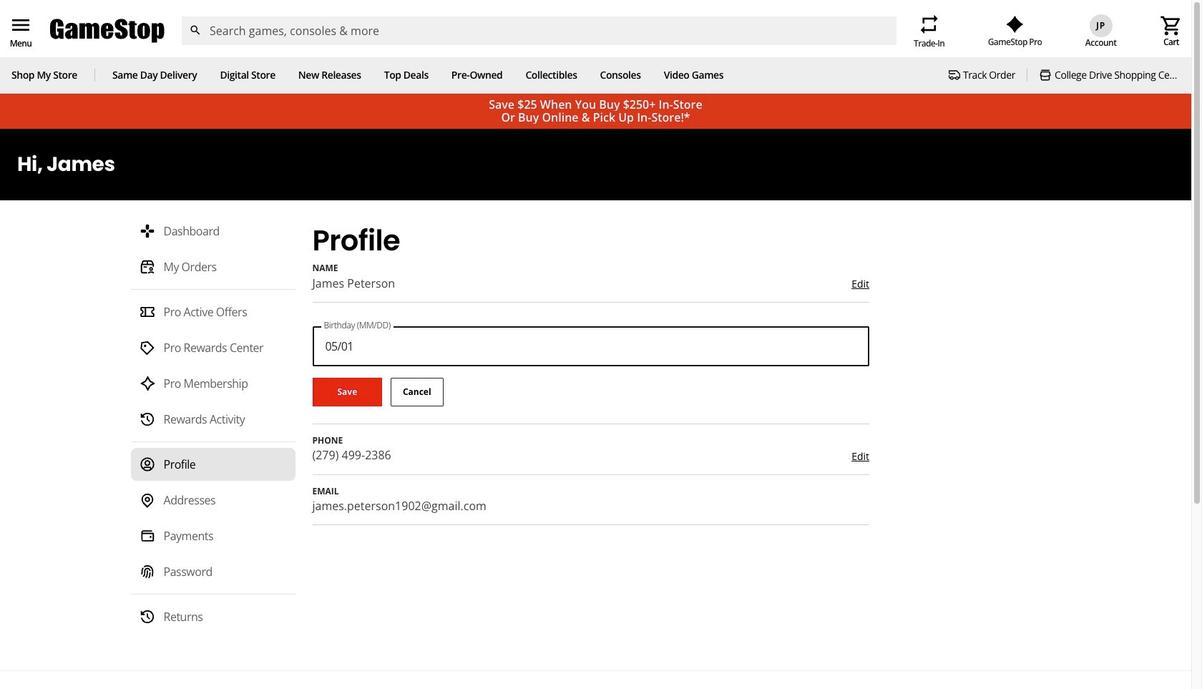 Task type: vqa. For each thing, say whether or not it's contained in the screenshot.
the profile image
no



Task type: describe. For each thing, give the bounding box(es) containing it.
pro membership icon image
[[139, 376, 155, 392]]

pro rewards center icon image
[[139, 340, 155, 356]]

rewards activity icon image
[[139, 412, 155, 428]]

addresses icon image
[[139, 493, 155, 508]]

profile icon image
[[139, 457, 155, 473]]

pro active offers icon image
[[139, 304, 155, 320]]

gamestop image
[[50, 17, 165, 45]]

Search games, consoles & more search field
[[210, 17, 871, 45]]

payments icon image
[[139, 529, 155, 544]]



Task type: locate. For each thing, give the bounding box(es) containing it.
password icon image
[[139, 564, 155, 580]]

None text field
[[313, 326, 870, 366]]

dashboard icon image
[[139, 224, 155, 239]]

gamestop pro icon image
[[1007, 16, 1025, 33]]

my orders icon image
[[139, 259, 155, 275]]

returns icon image
[[139, 609, 155, 625]]

None search field
[[181, 17, 897, 45]]



